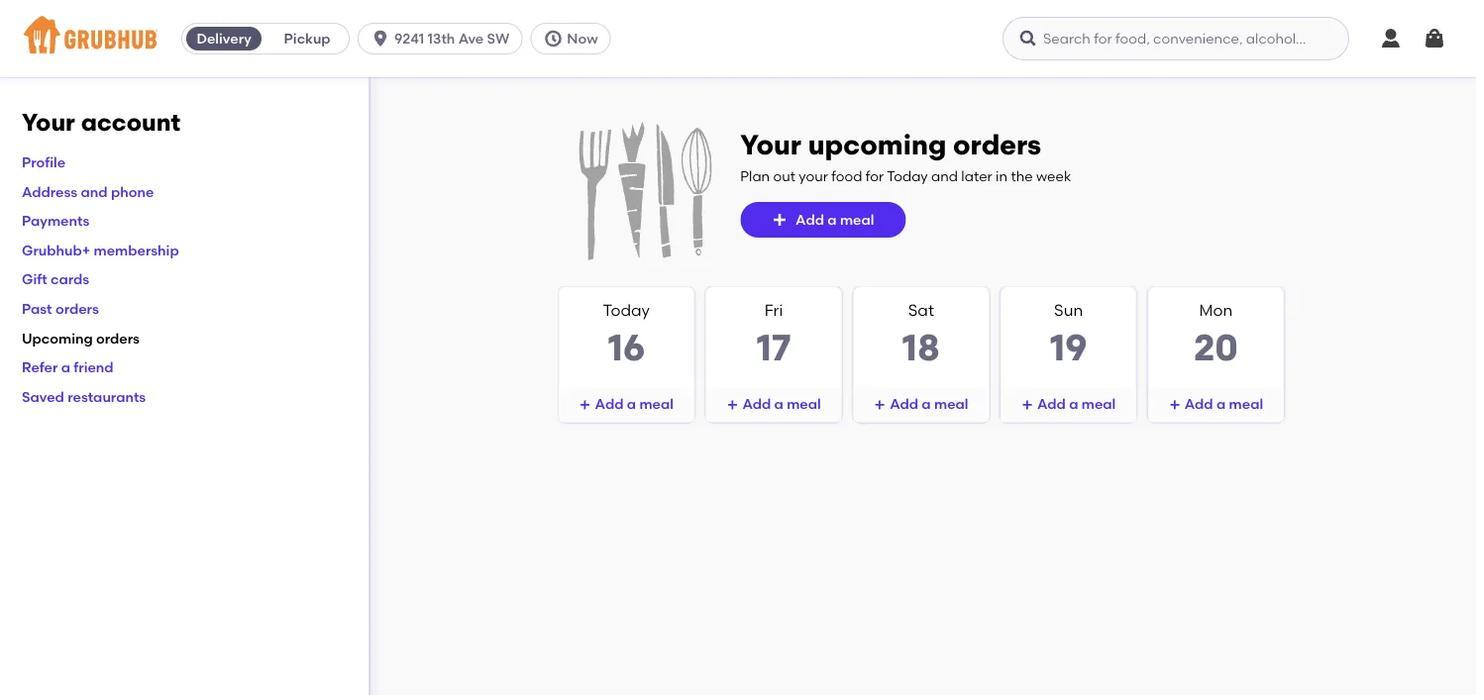 Task type: describe. For each thing, give the bounding box(es) containing it.
gift cards
[[22, 271, 89, 288]]

add for 18
[[890, 396, 919, 413]]

and inside your upcoming orders plan out your food for today and later in the week
[[932, 168, 958, 185]]

add for 20
[[1185, 396, 1214, 413]]

meal for 17
[[787, 396, 821, 413]]

9241 13th ave sw button
[[358, 23, 531, 55]]

food
[[832, 168, 863, 185]]

add for 16
[[595, 396, 624, 413]]

phone
[[111, 183, 154, 200]]

sat 18
[[902, 301, 941, 370]]

restaurants
[[68, 388, 146, 405]]

account
[[81, 108, 181, 137]]

add for 19
[[1038, 396, 1066, 413]]

meal for 20
[[1230, 396, 1264, 413]]

add a meal button for 18
[[854, 387, 989, 422]]

add a meal button for 17
[[707, 387, 841, 422]]

past orders link
[[22, 300, 99, 317]]

profile
[[22, 154, 65, 171]]

svg image for add a meal
[[1169, 400, 1181, 411]]

refer a friend
[[22, 359, 114, 376]]

add a meal down food
[[796, 211, 875, 228]]

add for 17
[[743, 396, 771, 413]]

address and phone link
[[22, 183, 154, 200]]

17
[[757, 326, 791, 370]]

gift
[[22, 271, 47, 288]]

add a meal button for 16
[[559, 387, 694, 422]]

profile link
[[22, 154, 65, 171]]

in
[[996, 168, 1008, 185]]

a for 18
[[922, 396, 931, 413]]

your for upcoming
[[741, 128, 802, 162]]

gift cards link
[[22, 271, 89, 288]]

today inside your upcoming orders plan out your food for today and later in the week
[[887, 168, 928, 185]]

address and phone
[[22, 183, 154, 200]]

fri 17
[[757, 301, 791, 370]]

grubhub+
[[22, 242, 90, 259]]

a right refer
[[61, 359, 70, 376]]

delivery button
[[182, 23, 266, 55]]

later
[[962, 168, 993, 185]]

delivery
[[197, 30, 251, 47]]

0 horizontal spatial today
[[603, 301, 650, 320]]

address
[[22, 183, 77, 200]]

membership
[[94, 242, 179, 259]]

refer a friend link
[[22, 359, 114, 376]]

main navigation navigation
[[0, 0, 1477, 77]]

upcoming
[[22, 330, 93, 347]]

friend
[[74, 359, 114, 376]]

the
[[1011, 168, 1033, 185]]

sat
[[909, 301, 935, 320]]

payments link
[[22, 213, 89, 229]]

0 horizontal spatial and
[[81, 183, 108, 200]]

mon 20
[[1194, 301, 1239, 370]]

meal for 18
[[935, 396, 969, 413]]

add a meal button for 20
[[1149, 387, 1284, 422]]

a down food
[[828, 211, 837, 228]]

week
[[1037, 168, 1072, 185]]



Task type: vqa. For each thing, say whether or not it's contained in the screenshot.
'BURGERS'
no



Task type: locate. For each thing, give the bounding box(es) containing it.
for
[[866, 168, 884, 185]]

sw
[[487, 30, 510, 47]]

add down '16'
[[595, 396, 624, 413]]

a for 17
[[775, 396, 784, 413]]

a for 16
[[627, 396, 636, 413]]

your
[[799, 168, 828, 185]]

saved
[[22, 388, 64, 405]]

9241 13th ave sw
[[395, 30, 510, 47]]

9241
[[395, 30, 424, 47]]

a down 19
[[1070, 396, 1079, 413]]

add a meal button for 19
[[1002, 387, 1136, 422]]

meal down 19
[[1082, 396, 1116, 413]]

your upcoming orders plan out your food for today and later in the week
[[741, 128, 1072, 185]]

1 vertical spatial today
[[603, 301, 650, 320]]

ave
[[459, 30, 484, 47]]

add
[[796, 211, 825, 228], [595, 396, 624, 413], [743, 396, 771, 413], [890, 396, 919, 413], [1038, 396, 1066, 413], [1185, 396, 1214, 413]]

now button
[[531, 23, 619, 55]]

past orders
[[22, 300, 99, 317]]

svg image inside 9241 13th ave sw button
[[371, 29, 391, 49]]

orders for past orders
[[55, 300, 99, 317]]

sun 19
[[1050, 301, 1088, 370]]

1 horizontal spatial your
[[741, 128, 802, 162]]

a down 20
[[1217, 396, 1226, 413]]

add down your
[[796, 211, 825, 228]]

refer
[[22, 359, 58, 376]]

0 vertical spatial today
[[887, 168, 928, 185]]

add a meal down 19
[[1038, 396, 1116, 413]]

today right for
[[887, 168, 928, 185]]

meal
[[840, 211, 875, 228], [640, 396, 674, 413], [787, 396, 821, 413], [935, 396, 969, 413], [1082, 396, 1116, 413], [1230, 396, 1264, 413]]

0 horizontal spatial svg image
[[543, 29, 563, 49]]

cards
[[51, 271, 89, 288]]

meal down food
[[840, 211, 875, 228]]

meal down '16'
[[640, 396, 674, 413]]

add a meal button down '16'
[[559, 387, 694, 422]]

add a meal
[[796, 211, 875, 228], [595, 396, 674, 413], [743, 396, 821, 413], [890, 396, 969, 413], [1038, 396, 1116, 413], [1185, 396, 1264, 413]]

pickup button
[[266, 23, 349, 55]]

2 horizontal spatial svg image
[[1169, 400, 1181, 411]]

1 horizontal spatial today
[[887, 168, 928, 185]]

grubhub+ membership
[[22, 242, 179, 259]]

svg image inside add a meal button
[[1169, 400, 1181, 411]]

your up out
[[741, 128, 802, 162]]

fri
[[765, 301, 783, 320]]

orders up friend
[[96, 330, 140, 347]]

orders inside your upcoming orders plan out your food for today and later in the week
[[953, 128, 1042, 162]]

16
[[608, 326, 645, 370]]

upcoming orders link
[[22, 330, 140, 347]]

1 horizontal spatial svg image
[[1019, 29, 1039, 49]]

saved restaurants link
[[22, 388, 146, 405]]

add a meal for 18
[[890, 396, 969, 413]]

a down '16'
[[627, 396, 636, 413]]

2 vertical spatial orders
[[96, 330, 140, 347]]

1 vertical spatial orders
[[55, 300, 99, 317]]

20
[[1194, 326, 1239, 370]]

add a meal for 16
[[595, 396, 674, 413]]

meal down 18
[[935, 396, 969, 413]]

a for 20
[[1217, 396, 1226, 413]]

orders
[[953, 128, 1042, 162], [55, 300, 99, 317], [96, 330, 140, 347]]

meal down 20
[[1230, 396, 1264, 413]]

plan
[[741, 168, 770, 185]]

now
[[567, 30, 598, 47]]

add a meal button down 18
[[854, 387, 989, 422]]

your account
[[22, 108, 181, 137]]

meal for 16
[[640, 396, 674, 413]]

svg image for now
[[543, 29, 563, 49]]

grubhub+ membership link
[[22, 242, 179, 259]]

add a meal down '16'
[[595, 396, 674, 413]]

add down 19
[[1038, 396, 1066, 413]]

upcoming
[[808, 128, 947, 162]]

today 16
[[603, 301, 650, 370]]

your for account
[[22, 108, 75, 137]]

add a meal button down your
[[741, 202, 906, 238]]

sun
[[1055, 301, 1083, 320]]

add a meal button
[[741, 202, 906, 238], [559, 387, 694, 422], [707, 387, 841, 422], [854, 387, 989, 422], [1002, 387, 1136, 422], [1149, 387, 1284, 422]]

a
[[828, 211, 837, 228], [61, 359, 70, 376], [627, 396, 636, 413], [775, 396, 784, 413], [922, 396, 931, 413], [1070, 396, 1079, 413], [1217, 396, 1226, 413]]

today
[[887, 168, 928, 185], [603, 301, 650, 320]]

add down 18
[[890, 396, 919, 413]]

today up '16'
[[603, 301, 650, 320]]

meal down 17
[[787, 396, 821, 413]]

meal for 19
[[1082, 396, 1116, 413]]

add a meal button down 17
[[707, 387, 841, 422]]

svg image inside now 'button'
[[543, 29, 563, 49]]

19
[[1050, 326, 1088, 370]]

pickup
[[284, 30, 331, 47]]

add down 20
[[1185, 396, 1214, 413]]

add a meal for 20
[[1185, 396, 1264, 413]]

past
[[22, 300, 52, 317]]

add a meal down 17
[[743, 396, 821, 413]]

a down 18
[[922, 396, 931, 413]]

svg image
[[543, 29, 563, 49], [1019, 29, 1039, 49], [1169, 400, 1181, 411]]

and left later
[[932, 168, 958, 185]]

payments
[[22, 213, 89, 229]]

Search for food, convenience, alcohol... search field
[[1003, 17, 1350, 60]]

add a meal for 19
[[1038, 396, 1116, 413]]

upcoming orders
[[22, 330, 140, 347]]

1 horizontal spatial and
[[932, 168, 958, 185]]

add a meal for 17
[[743, 396, 821, 413]]

0 vertical spatial orders
[[953, 128, 1042, 162]]

and left phone
[[81, 183, 108, 200]]

a down 17
[[775, 396, 784, 413]]

orders up the upcoming orders at the top of the page
[[55, 300, 99, 317]]

add a meal button down 19
[[1002, 387, 1136, 422]]

add a meal down 20
[[1185, 396, 1264, 413]]

your
[[22, 108, 75, 137], [741, 128, 802, 162]]

saved restaurants
[[22, 388, 146, 405]]

orders up 'in'
[[953, 128, 1042, 162]]

0 horizontal spatial your
[[22, 108, 75, 137]]

13th
[[428, 30, 455, 47]]

a for 19
[[1070, 396, 1079, 413]]

add down 17
[[743, 396, 771, 413]]

18
[[902, 326, 941, 370]]

add a meal button down 20
[[1149, 387, 1284, 422]]

out
[[774, 168, 796, 185]]

and
[[932, 168, 958, 185], [81, 183, 108, 200]]

mon
[[1200, 301, 1233, 320]]

orders for upcoming orders
[[96, 330, 140, 347]]

your up profile
[[22, 108, 75, 137]]

add a meal down 18
[[890, 396, 969, 413]]

svg image
[[1380, 27, 1403, 51], [1423, 27, 1447, 51], [371, 29, 391, 49], [772, 212, 788, 228], [579, 400, 591, 411], [727, 400, 739, 411], [874, 400, 886, 411], [1022, 400, 1034, 411]]

your inside your upcoming orders plan out your food for today and later in the week
[[741, 128, 802, 162]]



